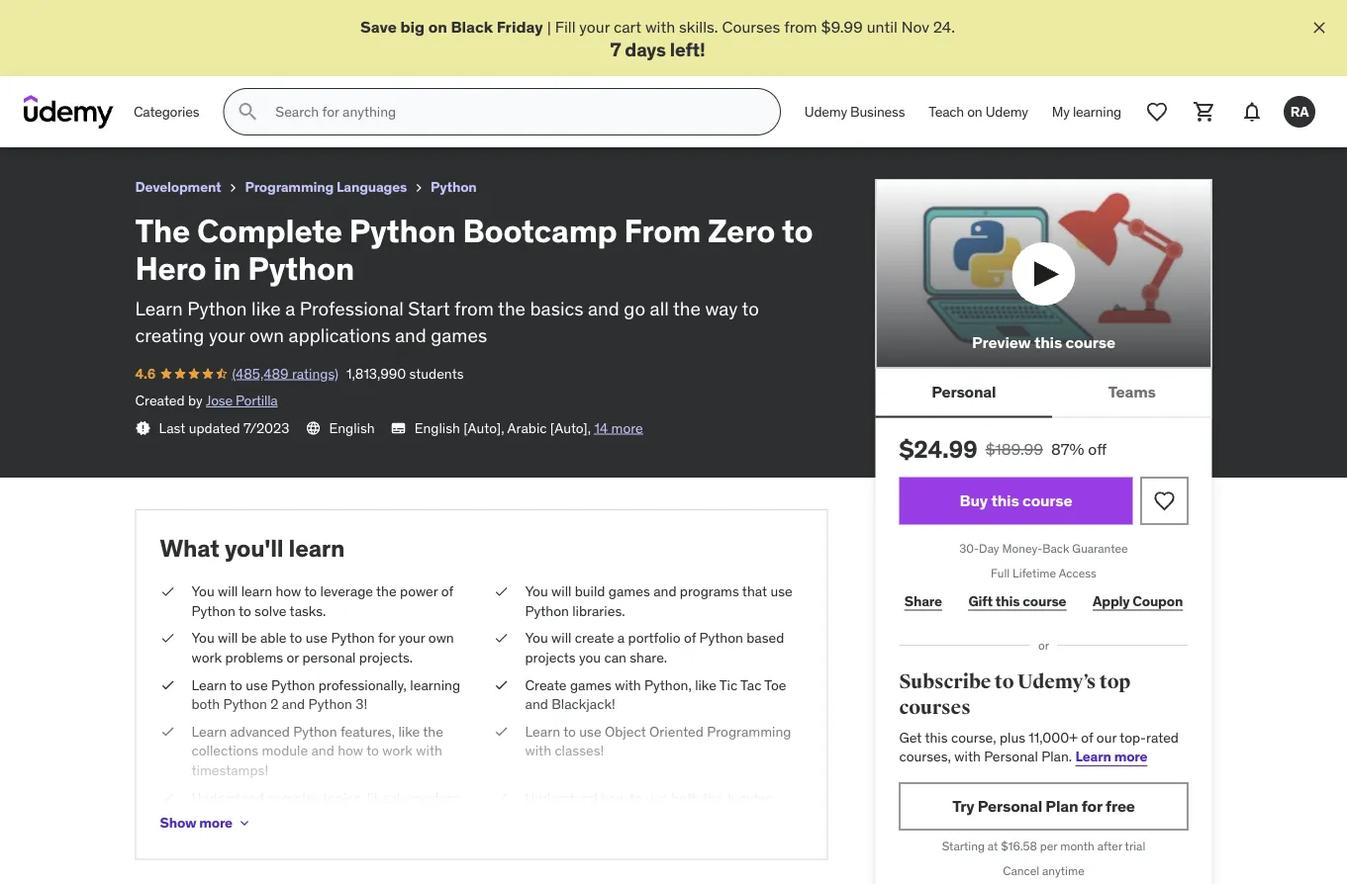Task type: describe. For each thing, give the bounding box(es) containing it.
for inside you will be able to use python for your own work problems or personal projects.
[[378, 630, 395, 648]]

complete for the complete python bootcamp from zero to hero in python learn python like a professional  start from the basics and go all the way to creating your own applications and games
[[197, 211, 342, 250]]

collections
[[192, 743, 258, 760]]

games inside you will build games and programs that use python libraries.
[[609, 583, 650, 601]]

this for get
[[925, 729, 948, 747]]

my learning
[[1052, 103, 1121, 121]]

categories button
[[122, 88, 211, 136]]

buy
[[960, 491, 988, 511]]

left!
[[670, 37, 705, 61]]

free
[[1106, 797, 1135, 817]]

that
[[742, 583, 767, 601]]

you for you will be able to use python for your own work problems or personal projects.
[[192, 630, 214, 648]]

both inside understand how to use both the jupyter notebook and create .py files
[[671, 789, 700, 807]]

libraries.
[[572, 602, 625, 620]]

to inside understand how to use both the jupyter notebook and create .py files
[[630, 789, 642, 807]]

the inside you will learn how to leverage the power of python to solve tasks.
[[376, 583, 397, 601]]

xsmall image for you will create a portfolio of python based projects you can share.
[[493, 629, 509, 649]]

off
[[1088, 439, 1107, 460]]

87%
[[1051, 439, 1084, 460]]

python left 3!
[[308, 696, 352, 714]]

teach on udemy link
[[917, 88, 1040, 136]]

.py
[[659, 809, 677, 826]]

with inside save big on black friday | fill your cart with skills. courses from $9.99 until nov 24. 7 days left!
[[645, 16, 675, 37]]

more for learn more
[[1114, 749, 1148, 766]]

toe
[[764, 676, 786, 694]]

learn for you'll
[[289, 533, 345, 563]]

the inside learn advanced python features, like the collections module and how to work with timestamps!
[[423, 723, 443, 741]]

understand how to use both the jupyter notebook and create .py files
[[525, 789, 771, 826]]

and left go
[[588, 297, 619, 320]]

gift this course link
[[963, 582, 1072, 622]]

you for you will create a portfolio of python based projects you can share.
[[525, 630, 548, 648]]

own inside the complete python bootcamp from zero to hero in python learn python like a professional  start from the basics and go all the way to creating your own applications and games
[[249, 323, 284, 347]]

until
[[867, 16, 898, 37]]

friday
[[497, 16, 543, 37]]

courses,
[[899, 749, 951, 766]]

like right topics,
[[367, 789, 389, 807]]

30-
[[959, 541, 979, 557]]

1 udemy from the left
[[805, 103, 847, 121]]

professional
[[300, 297, 404, 320]]

$9.99
[[821, 16, 863, 37]]

the for the complete python bootcamp from zero to hero in python
[[16, 8, 44, 29]]

applications
[[289, 323, 390, 347]]

plus
[[1000, 729, 1025, 747]]

Search for anything text field
[[272, 95, 756, 129]]

14
[[594, 419, 608, 437]]

money-
[[1002, 541, 1043, 557]]

cancel
[[1003, 864, 1039, 879]]

like inside the complete python bootcamp from zero to hero in python learn python like a professional  start from the basics and go all the way to creating your own applications and games
[[252, 297, 281, 320]]

create games with python, like tic tac toe and blackjack!
[[525, 676, 786, 714]]

python inside you will create a portfolio of python based projects you can share.
[[699, 630, 743, 648]]

of for you
[[684, 630, 696, 648]]

you for you will learn how to leverage the power of python to solve tasks.
[[192, 583, 214, 601]]

your inside save big on black friday | fill your cart with skills. courses from $9.99 until nov 24. 7 days left!
[[579, 16, 610, 37]]

learn advanced python features, like the collections module and how to work with timestamps!
[[192, 723, 443, 780]]

personal inside button
[[932, 382, 996, 402]]

2 udemy from the left
[[986, 103, 1028, 121]]

go
[[624, 297, 645, 320]]

will for learn
[[218, 583, 238, 601]]

1,813,990
[[346, 365, 406, 383]]

english for english [auto], arabic [auto] , 14 more
[[414, 419, 460, 437]]

xsmall image for last updated 7/2023
[[135, 421, 151, 437]]

python left 2
[[223, 696, 267, 714]]

will for create
[[551, 630, 571, 648]]

classes!
[[555, 743, 604, 760]]

python inside you will learn how to leverage the power of python to solve tasks.
[[192, 602, 235, 620]]

both inside learn to use python professionally, learning both python 2 and python 3!
[[192, 696, 220, 714]]

[auto]
[[550, 419, 588, 437]]

be
[[241, 630, 257, 648]]

tac
[[740, 676, 762, 694]]

get this course, plus 11,000+ of our top-rated courses, with personal plan.
[[899, 729, 1179, 766]]

python up professional
[[248, 249, 354, 288]]

gift this course
[[968, 593, 1066, 610]]

own inside you will be able to use python for your own work problems or personal projects.
[[428, 630, 454, 648]]

of inside you will learn how to leverage the power of python to solve tasks.
[[441, 583, 453, 601]]

and down start at the top
[[395, 323, 426, 347]]

features,
[[340, 723, 395, 741]]

work inside learn advanced python features, like the collections module and how to work with timestamps!
[[382, 743, 413, 760]]

top
[[1099, 670, 1131, 695]]

topics,
[[323, 789, 364, 807]]

the for the complete python bootcamp from zero to hero in python learn python like a professional  start from the basics and go all the way to creating your own applications and games
[[135, 211, 190, 250]]

personal inside get this course, plus 11,000+ of our top-rated courses, with personal plan.
[[984, 749, 1038, 766]]

object
[[605, 723, 646, 741]]

get
[[899, 729, 922, 747]]

back
[[1042, 541, 1069, 557]]

learn for collections
[[192, 723, 227, 741]]

from for the complete python bootcamp from zero to hero in python
[[263, 8, 302, 29]]

you will learn how to leverage the power of python to solve tasks.
[[192, 583, 453, 620]]

and inside understand how to use both the jupyter notebook and create .py files
[[590, 809, 613, 826]]

after
[[1097, 839, 1122, 855]]

and inside learn advanced python features, like the collections module and how to work with timestamps!
[[311, 743, 334, 760]]

anytime
[[1042, 864, 1085, 879]]

xsmall image for understand how to use both the jupyter notebook and create .py files
[[493, 789, 509, 808]]

plan
[[1046, 797, 1078, 817]]

4.6
[[135, 365, 155, 383]]

udemy's
[[1018, 670, 1096, 695]]

of for get
[[1081, 729, 1093, 747]]

files
[[680, 809, 705, 826]]

skills.
[[679, 16, 718, 37]]

udemy business
[[805, 103, 905, 121]]

python down languages
[[349, 211, 456, 250]]

1 vertical spatial on
[[967, 103, 982, 121]]

from inside the complete python bootcamp from zero to hero in python learn python like a professional  start from the basics and go all the way to creating your own applications and games
[[454, 297, 494, 320]]

creating
[[135, 323, 204, 347]]

wishlist image
[[1145, 100, 1169, 124]]

teams button
[[1052, 369, 1212, 416]]

with inside "learn to use object oriented programming with classes!"
[[525, 743, 551, 760]]

coupon
[[1133, 593, 1183, 610]]

your inside you will be able to use python for your own work problems or personal projects.
[[399, 630, 425, 648]]

learn to use python professionally, learning both python 2 and python 3!
[[192, 676, 460, 714]]

python inside you will be able to use python for your own work problems or personal projects.
[[331, 630, 375, 648]]

how inside learn advanced python features, like the collections module and how to work with timestamps!
[[338, 743, 363, 760]]

buy this course button
[[899, 478, 1133, 525]]

with inside learn advanced python features, like the collections module and how to work with timestamps!
[[416, 743, 442, 760]]

development link
[[135, 175, 221, 200]]

course for buy this course
[[1022, 491, 1072, 511]]

shopping cart with 0 items image
[[1193, 100, 1216, 124]]

1 horizontal spatial learning
[[1073, 103, 1121, 121]]

access
[[1059, 566, 1097, 581]]

apply coupon
[[1093, 593, 1183, 610]]

try
[[952, 797, 974, 817]]

xsmall image inside show more 'button'
[[236, 816, 252, 832]]

14 more button
[[594, 419, 643, 438]]

xsmall image for you will build games and programs that use python libraries.
[[493, 583, 509, 602]]

month
[[1060, 839, 1095, 855]]

fill
[[555, 16, 576, 37]]

english [auto], arabic [auto] , 14 more
[[414, 419, 643, 437]]

hero for the complete python bootcamp from zero to hero in python learn python like a professional  start from the basics and go all the way to creating your own applications and games
[[135, 249, 206, 288]]

solve
[[254, 602, 287, 620]]

in for the complete python bootcamp from zero to hero in python learn python like a professional  start from the basics and go all the way to creating your own applications and games
[[213, 249, 241, 288]]

use inside understand how to use both the jupyter notebook and create .py files
[[646, 789, 668, 807]]

and inside you will build games and programs that use python libraries.
[[653, 583, 677, 601]]

python up categories at the top of page
[[124, 8, 178, 29]]

the right all
[[673, 297, 701, 320]]

python right save
[[420, 8, 473, 29]]

$24.99
[[899, 435, 978, 465]]

understand for understand complex topics, like decorators.
[[192, 789, 264, 807]]

python right languages
[[431, 178, 477, 196]]

create inside understand how to use both the jupyter notebook and create .py files
[[616, 809, 655, 826]]

lifetime
[[1013, 566, 1056, 581]]

your inside the complete python bootcamp from zero to hero in python learn python like a professional  start from the basics and go all the way to creating your own applications and games
[[209, 323, 245, 347]]

full
[[991, 566, 1010, 581]]

subscribe
[[899, 670, 991, 695]]

cart
[[614, 16, 641, 37]]

use inside learn to use python professionally, learning both python 2 and python 3!
[[246, 676, 268, 694]]

python,
[[644, 676, 692, 694]]

courses
[[722, 16, 780, 37]]

learn for will
[[241, 583, 272, 601]]

you for you will build games and programs that use python libraries.
[[525, 583, 548, 601]]

tasks.
[[290, 602, 326, 620]]

bootcamp for the complete python bootcamp from zero to hero in python
[[182, 8, 260, 29]]

close image
[[1310, 18, 1329, 38]]

learn more
[[1075, 749, 1148, 766]]

buy this course
[[960, 491, 1072, 511]]

days
[[625, 37, 666, 61]]

xsmall image for you will learn how to leverage the power of python to solve tasks.
[[160, 583, 176, 602]]



Task type: locate. For each thing, give the bounding box(es) containing it.
wishlist image
[[1153, 489, 1176, 513]]

1 vertical spatial create
[[616, 809, 655, 826]]

subscribe to udemy's top courses
[[899, 670, 1131, 720]]

the right features,
[[423, 723, 443, 741]]

understand
[[192, 789, 264, 807], [525, 789, 598, 807]]

1 vertical spatial both
[[671, 789, 700, 807]]

business
[[850, 103, 905, 121]]

games inside create games with python, like tic tac toe and blackjack!
[[570, 676, 611, 694]]

hero left big at the left of the page
[[362, 8, 398, 29]]

the complete python bootcamp from zero to hero in python learn python like a professional  start from the basics and go all the way to creating your own applications and games
[[135, 211, 813, 347]]

1 horizontal spatial how
[[338, 743, 363, 760]]

0 vertical spatial on
[[428, 16, 447, 37]]

0 horizontal spatial or
[[287, 649, 299, 667]]

show
[[160, 815, 196, 833]]

or left personal
[[287, 649, 299, 667]]

1 vertical spatial bootcamp
[[463, 211, 617, 250]]

2 vertical spatial games
[[570, 676, 611, 694]]

personal down plus
[[984, 749, 1038, 766]]

1 vertical spatial your
[[209, 323, 245, 347]]

of inside you will create a portfolio of python based projects you can share.
[[684, 630, 696, 648]]

0 horizontal spatial create
[[575, 630, 614, 648]]

1 horizontal spatial understand
[[525, 789, 598, 807]]

0 vertical spatial create
[[575, 630, 614, 648]]

based
[[747, 630, 784, 648]]

1 horizontal spatial your
[[399, 630, 425, 648]]

blackjack!
[[552, 696, 615, 714]]

0 horizontal spatial of
[[441, 583, 453, 601]]

programming left languages
[[245, 178, 334, 196]]

you inside you will be able to use python for your own work problems or personal projects.
[[192, 630, 214, 648]]

1 horizontal spatial learn
[[289, 533, 345, 563]]

more down top-
[[1114, 749, 1148, 766]]

1 vertical spatial zero
[[708, 211, 775, 250]]

1 horizontal spatial udemy
[[986, 103, 1028, 121]]

create inside you will create a portfolio of python based projects you can share.
[[575, 630, 614, 648]]

0 vertical spatial course
[[1066, 332, 1116, 352]]

1 understand from the left
[[192, 789, 264, 807]]

bootcamp for the complete python bootcamp from zero to hero in python learn python like a professional  start from the basics and go all the way to creating your own applications and games
[[463, 211, 617, 250]]

work down features,
[[382, 743, 413, 760]]

zero up way
[[708, 211, 775, 250]]

last updated 7/2023
[[159, 419, 289, 437]]

learn for both
[[192, 676, 227, 694]]

0 vertical spatial own
[[249, 323, 284, 347]]

you up projects
[[525, 630, 548, 648]]

1 vertical spatial learning
[[410, 676, 460, 694]]

preview this course button
[[875, 179, 1212, 369]]

use inside you will be able to use python for your own work problems or personal projects.
[[306, 630, 328, 648]]

0 vertical spatial the
[[16, 8, 44, 29]]

use inside you will build games and programs that use python libraries.
[[771, 583, 793, 601]]

learning down projects.
[[410, 676, 460, 694]]

from
[[263, 8, 302, 29], [624, 211, 701, 250]]

own up (485,489
[[249, 323, 284, 347]]

programs
[[680, 583, 739, 601]]

udemy
[[805, 103, 847, 121], [986, 103, 1028, 121]]

module
[[262, 743, 308, 760]]

course
[[1066, 332, 1116, 352], [1022, 491, 1072, 511], [1023, 593, 1066, 610]]

0 horizontal spatial udemy
[[805, 103, 847, 121]]

how up solve
[[276, 583, 301, 601]]

python up module
[[293, 723, 337, 741]]

1 vertical spatial more
[[1114, 749, 1148, 766]]

with inside get this course, plus 11,000+ of our top-rated courses, with personal plan.
[[954, 749, 981, 766]]

udemy image
[[24, 95, 114, 129]]

use up classes! at the bottom
[[579, 723, 601, 741]]

big
[[400, 16, 425, 37]]

python left the 'based'
[[699, 630, 743, 648]]

0 horizontal spatial on
[[428, 16, 447, 37]]

tab list
[[875, 369, 1212, 418]]

ra link
[[1276, 88, 1323, 136]]

create up you
[[575, 630, 614, 648]]

and right module
[[311, 743, 334, 760]]

save
[[360, 16, 397, 37]]

11,000+
[[1029, 729, 1078, 747]]

of left 'our'
[[1081, 729, 1093, 747]]

your right fill
[[579, 16, 610, 37]]

complete down programming languages link
[[197, 211, 342, 250]]

0 vertical spatial from
[[263, 8, 302, 29]]

1 vertical spatial a
[[617, 630, 625, 648]]

will for build
[[551, 583, 571, 601]]

0 vertical spatial bootcamp
[[182, 8, 260, 29]]

0 horizontal spatial bootcamp
[[182, 8, 260, 29]]

0 vertical spatial programming
[[245, 178, 334, 196]]

will for be
[[218, 630, 238, 648]]

projects
[[525, 649, 576, 667]]

like inside create games with python, like tic tac toe and blackjack!
[[695, 676, 717, 694]]

2 vertical spatial how
[[601, 789, 627, 807]]

bootcamp inside the complete python bootcamp from zero to hero in python learn python like a professional  start from the basics and go all the way to creating your own applications and games
[[463, 211, 617, 250]]

timestamps!
[[192, 762, 268, 780]]

to
[[343, 8, 359, 29], [782, 211, 813, 250], [742, 297, 759, 320], [304, 583, 317, 601], [239, 602, 251, 620], [290, 630, 302, 648], [995, 670, 1014, 695], [230, 676, 242, 694], [563, 723, 576, 741], [366, 743, 379, 760], [630, 789, 642, 807]]

top-
[[1120, 729, 1146, 747]]

to inside you will be able to use python for your own work problems or personal projects.
[[290, 630, 302, 648]]

games down start at the top
[[431, 323, 487, 347]]

like
[[252, 297, 281, 320], [695, 676, 717, 694], [398, 723, 420, 741], [367, 789, 389, 807]]

xsmall image for understand complex topics, like decorators.
[[160, 789, 176, 808]]

1 horizontal spatial of
[[684, 630, 696, 648]]

create
[[525, 676, 567, 694]]

1 horizontal spatial english
[[414, 419, 460, 437]]

you will create a portfolio of python based projects you can share.
[[525, 630, 784, 667]]

the inside understand how to use both the jupyter notebook and create .py files
[[703, 789, 723, 807]]

0 vertical spatial in
[[402, 8, 416, 29]]

complete for the complete python bootcamp from zero to hero in python
[[47, 8, 121, 29]]

use down problems
[[246, 676, 268, 694]]

use up '.py'
[[646, 789, 668, 807]]

with up decorators.
[[416, 743, 442, 760]]

or inside you will be able to use python for your own work problems or personal projects.
[[287, 649, 299, 667]]

0 vertical spatial personal
[[932, 382, 996, 402]]

share button
[[899, 582, 947, 622]]

python up creating
[[187, 297, 247, 320]]

on right big at the left of the page
[[428, 16, 447, 37]]

with down can
[[615, 676, 641, 694]]

of inside get this course, plus 11,000+ of our top-rated courses, with personal plan.
[[1081, 729, 1093, 747]]

programming inside "learn to use object oriented programming with classes!"
[[707, 723, 791, 741]]

xsmall image for you will be able to use python for your own work problems or personal projects.
[[160, 629, 176, 649]]

teach on udemy
[[929, 103, 1028, 121]]

xsmall image for create games with python, like tic tac toe and blackjack!
[[493, 676, 509, 695]]

use up personal
[[306, 630, 328, 648]]

1 vertical spatial in
[[213, 249, 241, 288]]

this for gift
[[996, 593, 1020, 610]]

0 vertical spatial work
[[192, 649, 222, 667]]

2 vertical spatial more
[[199, 815, 232, 833]]

understand up notebook
[[525, 789, 598, 807]]

learn up leverage
[[289, 533, 345, 563]]

apply coupon button
[[1088, 582, 1188, 622]]

0 horizontal spatial how
[[276, 583, 301, 601]]

development
[[135, 178, 221, 196]]

and down create
[[525, 696, 548, 714]]

from up all
[[624, 211, 701, 250]]

python up 2
[[271, 676, 315, 694]]

python inside learn advanced python features, like the collections module and how to work with timestamps!
[[293, 723, 337, 741]]

your up projects.
[[399, 630, 425, 648]]

like right features,
[[398, 723, 420, 741]]

udemy left my
[[986, 103, 1028, 121]]

0 horizontal spatial hero
[[135, 249, 206, 288]]

2 vertical spatial course
[[1023, 593, 1066, 610]]

to inside subscribe to udemy's top courses
[[995, 670, 1014, 695]]

work inside you will be able to use python for your own work problems or personal projects.
[[192, 649, 222, 667]]

leverage
[[320, 583, 373, 601]]

will up projects
[[551, 630, 571, 648]]

1 horizontal spatial from
[[624, 211, 701, 250]]

will inside you will build games and programs that use python libraries.
[[551, 583, 571, 601]]

like inside learn advanced python features, like the collections module and how to work with timestamps!
[[398, 723, 420, 741]]

0 vertical spatial learn
[[289, 533, 345, 563]]

games inside the complete python bootcamp from zero to hero in python learn python like a professional  start from the basics and go all the way to creating your own applications and games
[[431, 323, 487, 347]]

games up blackjack!
[[570, 676, 611, 694]]

show more button
[[160, 804, 252, 844]]

on
[[428, 16, 447, 37], [967, 103, 982, 121]]

more for show more
[[199, 815, 232, 833]]

1 vertical spatial from
[[454, 297, 494, 320]]

0 horizontal spatial learn
[[241, 583, 272, 601]]

will down what you'll learn at the bottom
[[218, 583, 238, 601]]

bootcamp up "submit search" icon
[[182, 8, 260, 29]]

0 horizontal spatial programming
[[245, 178, 334, 196]]

2 horizontal spatial how
[[601, 789, 627, 807]]

to inside "learn to use object oriented programming with classes!"
[[563, 723, 576, 741]]

0 vertical spatial more
[[611, 419, 643, 437]]

you left be on the bottom left
[[192, 630, 214, 648]]

english
[[329, 419, 375, 437], [414, 419, 460, 437]]

and inside learn to use python professionally, learning both python 2 and python 3!
[[282, 696, 305, 714]]

2 horizontal spatial more
[[1114, 749, 1148, 766]]

from for the complete python bootcamp from zero to hero in python learn python like a professional  start from the basics and go all the way to creating your own applications and games
[[624, 211, 701, 250]]

this for preview
[[1034, 332, 1062, 352]]

more inside 'button'
[[199, 815, 232, 833]]

zero for the complete python bootcamp from zero to hero in python learn python like a professional  start from the basics and go all the way to creating your own applications and games
[[708, 211, 775, 250]]

the
[[498, 297, 526, 320], [673, 297, 701, 320], [376, 583, 397, 601], [423, 723, 443, 741], [703, 789, 723, 807]]

starting
[[942, 839, 985, 855]]

or up udemy's
[[1038, 638, 1049, 653]]

closed captions image
[[391, 421, 406, 436]]

jose portilla link
[[206, 392, 278, 410]]

submit search image
[[236, 100, 260, 124]]

learn inside learn to use python professionally, learning both python 2 and python 3!
[[192, 676, 227, 694]]

how inside understand how to use both the jupyter notebook and create .py files
[[601, 789, 627, 807]]

udemy left business
[[805, 103, 847, 121]]

in for the complete python bootcamp from zero to hero in python
[[402, 8, 416, 29]]

1 horizontal spatial complete
[[197, 211, 342, 250]]

use inside "learn to use object oriented programming with classes!"
[[579, 723, 601, 741]]

both up files
[[671, 789, 700, 807]]

1 vertical spatial how
[[338, 743, 363, 760]]

1 vertical spatial personal
[[984, 749, 1038, 766]]

will left be on the bottom left
[[218, 630, 238, 648]]

students
[[409, 365, 464, 383]]

this up courses, on the bottom right of page
[[925, 729, 948, 747]]

course up teams
[[1066, 332, 1116, 352]]

from left $9.99
[[784, 16, 817, 37]]

1 vertical spatial learn
[[241, 583, 272, 601]]

2 english from the left
[[414, 419, 460, 437]]

1 horizontal spatial more
[[611, 419, 643, 437]]

use right that
[[771, 583, 793, 601]]

course up back
[[1022, 491, 1072, 511]]

0 horizontal spatial zero
[[306, 8, 340, 29]]

xsmall image
[[411, 180, 427, 196], [135, 421, 151, 437], [160, 583, 176, 602], [493, 583, 509, 602], [160, 629, 176, 649], [493, 629, 509, 649], [160, 723, 176, 742], [236, 816, 252, 832]]

1 vertical spatial programming
[[707, 723, 791, 741]]

in
[[402, 8, 416, 29], [213, 249, 241, 288]]

the complete python bootcamp from zero to hero in python
[[16, 8, 473, 29]]

0 horizontal spatial english
[[329, 419, 375, 437]]

you'll
[[225, 533, 284, 563]]

learn down 'our'
[[1075, 749, 1111, 766]]

a inside the complete python bootcamp from zero to hero in python learn python like a professional  start from the basics and go all the way to creating your own applications and games
[[285, 297, 295, 320]]

1 horizontal spatial work
[[382, 743, 413, 760]]

english right course language image
[[329, 419, 375, 437]]

1 horizontal spatial programming
[[707, 723, 791, 741]]

udemy business link
[[793, 88, 917, 136]]

complete up udemy image
[[47, 8, 121, 29]]

how down classes! at the bottom
[[601, 789, 627, 807]]

2
[[271, 696, 279, 714]]

xsmall image for learn to use object oriented programming with classes!
[[493, 723, 509, 742]]

notifications image
[[1240, 100, 1264, 124]]

with up days
[[645, 16, 675, 37]]

zero inside the complete python bootcamp from zero to hero in python learn python like a professional  start from the basics and go all the way to creating your own applications and games
[[708, 211, 775, 250]]

from inside the complete python bootcamp from zero to hero in python learn python like a professional  start from the basics and go all the way to creating your own applications and games
[[624, 211, 701, 250]]

0 horizontal spatial work
[[192, 649, 222, 667]]

will inside you will be able to use python for your own work problems or personal projects.
[[218, 630, 238, 648]]

1 vertical spatial complete
[[197, 211, 342, 250]]

0 horizontal spatial from
[[263, 8, 302, 29]]

this right "preview"
[[1034, 332, 1062, 352]]

a inside you will create a portfolio of python based projects you can share.
[[617, 630, 625, 648]]

gift
[[968, 593, 993, 610]]

from right start at the top
[[454, 297, 494, 320]]

zero for the complete python bootcamp from zero to hero in python
[[306, 8, 340, 29]]

1 english from the left
[[329, 419, 375, 437]]

1 vertical spatial for
[[1082, 797, 1102, 817]]

learn up solve
[[241, 583, 272, 601]]

1 horizontal spatial both
[[671, 789, 700, 807]]

1 horizontal spatial or
[[1038, 638, 1049, 653]]

0 vertical spatial both
[[192, 696, 220, 714]]

tic
[[719, 676, 738, 694]]

nov
[[902, 16, 929, 37]]

can
[[604, 649, 626, 667]]

of right portfolio
[[684, 630, 696, 648]]

1 vertical spatial own
[[428, 630, 454, 648]]

bootcamp up "basics" at top
[[463, 211, 617, 250]]

you will be able to use python for your own work problems or personal projects.
[[192, 630, 454, 667]]

python inside you will build games and programs that use python libraries.
[[525, 602, 569, 620]]

a up applications
[[285, 297, 295, 320]]

0 vertical spatial games
[[431, 323, 487, 347]]

learn to use object oriented programming with classes!
[[525, 723, 791, 760]]

30-day money-back guarantee full lifetime access
[[959, 541, 1128, 581]]

the inside the complete python bootcamp from zero to hero in python learn python like a professional  start from the basics and go all the way to creating your own applications and games
[[135, 211, 190, 250]]

0 vertical spatial for
[[378, 630, 395, 648]]

$24.99 $189.99 87% off
[[899, 435, 1107, 465]]

more
[[611, 419, 643, 437], [1114, 749, 1148, 766], [199, 815, 232, 833]]

oriented
[[649, 723, 704, 741]]

created
[[135, 392, 185, 410]]

and right 2
[[282, 696, 305, 714]]

will left build
[[551, 583, 571, 601]]

1 vertical spatial work
[[382, 743, 413, 760]]

rated
[[1146, 729, 1179, 747]]

english right 'closed captions' "image"
[[414, 419, 460, 437]]

learn inside you will learn how to leverage the power of python to solve tasks.
[[241, 583, 272, 601]]

how down features,
[[338, 743, 363, 760]]

and right notebook
[[590, 809, 613, 826]]

0 horizontal spatial a
[[285, 297, 295, 320]]

learn up collections at the left bottom of page
[[192, 723, 227, 741]]

1 horizontal spatial on
[[967, 103, 982, 121]]

english for english
[[329, 419, 375, 437]]

0 vertical spatial learning
[[1073, 103, 1121, 121]]

1 vertical spatial games
[[609, 583, 650, 601]]

you
[[192, 583, 214, 601], [525, 583, 548, 601], [192, 630, 214, 648], [525, 630, 548, 648]]

your up (485,489
[[209, 323, 245, 347]]

starting at $16.58 per month after trial cancel anytime
[[942, 839, 1145, 879]]

understand down timestamps!
[[192, 789, 264, 807]]

this right gift
[[996, 593, 1020, 610]]

python up personal
[[331, 630, 375, 648]]

start
[[408, 297, 450, 320]]

1 vertical spatial the
[[135, 211, 190, 250]]

the left "basics" at top
[[498, 297, 526, 320]]

day
[[979, 541, 999, 557]]

you inside you will learn how to leverage the power of python to solve tasks.
[[192, 583, 214, 601]]

course language image
[[305, 421, 321, 437]]

understand for understand how to use both the jupyter notebook and create .py files
[[525, 789, 598, 807]]

xsmall image
[[225, 180, 241, 196], [160, 676, 176, 695], [493, 676, 509, 695], [493, 723, 509, 742], [160, 789, 176, 808], [493, 789, 509, 808]]

and inside create games with python, like tic tac toe and blackjack!
[[525, 696, 548, 714]]

to inside learn advanced python features, like the collections module and how to work with timestamps!
[[366, 743, 379, 760]]

this inside get this course, plus 11,000+ of our top-rated courses, with personal plan.
[[925, 729, 948, 747]]

course,
[[951, 729, 996, 747]]

1 horizontal spatial own
[[428, 630, 454, 648]]

with inside create games with python, like tic tac toe and blackjack!
[[615, 676, 641, 694]]

you inside you will build games and programs that use python libraries.
[[525, 583, 548, 601]]

0 horizontal spatial learning
[[410, 676, 460, 694]]

you left build
[[525, 583, 548, 601]]

from
[[784, 16, 817, 37], [454, 297, 494, 320]]

learn inside the complete python bootcamp from zero to hero in python learn python like a professional  start from the basics and go all the way to creating your own applications and games
[[135, 297, 183, 320]]

2 horizontal spatial your
[[579, 16, 610, 37]]

personal
[[302, 649, 356, 667]]

and
[[588, 297, 619, 320], [395, 323, 426, 347], [653, 583, 677, 601], [282, 696, 305, 714], [525, 696, 548, 714], [311, 743, 334, 760], [590, 809, 613, 826]]

created by jose portilla
[[135, 392, 278, 410]]

personal
[[932, 382, 996, 402], [984, 749, 1038, 766], [978, 797, 1042, 817]]

our
[[1097, 729, 1117, 747]]

complete inside the complete python bootcamp from zero to hero in python learn python like a professional  start from the basics and go all the way to creating your own applications and games
[[197, 211, 342, 250]]

own down power on the bottom of the page
[[428, 630, 454, 648]]

the
[[16, 8, 44, 29], [135, 211, 190, 250]]

in inside the complete python bootcamp from zero to hero in python learn python like a professional  start from the basics and go all the way to creating your own applications and games
[[213, 249, 241, 288]]

more right 14
[[611, 419, 643, 437]]

(485,489 ratings)
[[232, 365, 339, 383]]

of right power on the bottom of the page
[[441, 583, 453, 601]]

1 horizontal spatial from
[[784, 16, 817, 37]]

like up (485,489
[[252, 297, 281, 320]]

learning inside learn to use python professionally, learning both python 2 and python 3!
[[410, 676, 460, 694]]

on inside save big on black friday | fill your cart with skills. courses from $9.99 until nov 24. 7 days left!
[[428, 16, 447, 37]]

projects.
[[359, 649, 413, 667]]

will inside you will learn how to leverage the power of python to solve tasks.
[[218, 583, 238, 601]]

course for preview this course
[[1066, 332, 1116, 352]]

1 vertical spatial course
[[1022, 491, 1072, 511]]

you down what at the bottom left of the page
[[192, 583, 214, 601]]

0 vertical spatial complete
[[47, 8, 121, 29]]

hero up creating
[[135, 249, 206, 288]]

both up collections at the left bottom of page
[[192, 696, 220, 714]]

problems
[[225, 649, 283, 667]]

0 horizontal spatial from
[[454, 297, 494, 320]]

2 vertical spatial personal
[[978, 797, 1042, 817]]

hero for the complete python bootcamp from zero to hero in python
[[362, 8, 398, 29]]

7
[[610, 37, 621, 61]]

notebook
[[525, 809, 586, 826]]

0 vertical spatial from
[[784, 16, 817, 37]]

0 vertical spatial how
[[276, 583, 301, 601]]

in down development link at top left
[[213, 249, 241, 288]]

learn inside learn advanced python features, like the collections module and how to work with timestamps!
[[192, 723, 227, 741]]

from inside save big on black friday | fill your cart with skills. courses from $9.99 until nov 24. 7 days left!
[[784, 16, 817, 37]]

python left solve
[[192, 602, 235, 620]]

tab list containing personal
[[875, 369, 1212, 418]]

preview this course
[[972, 332, 1116, 352]]

2 vertical spatial of
[[1081, 729, 1093, 747]]

xsmall image for learn advanced python features, like the collections module and how to work with timestamps!
[[160, 723, 176, 742]]

0 horizontal spatial the
[[16, 8, 44, 29]]

0 vertical spatial a
[[285, 297, 295, 320]]

1 horizontal spatial bootcamp
[[463, 211, 617, 250]]

1 horizontal spatial a
[[617, 630, 625, 648]]

on right the teach
[[967, 103, 982, 121]]

with
[[645, 16, 675, 37], [615, 676, 641, 694], [416, 743, 442, 760], [525, 743, 551, 760], [954, 749, 981, 766]]

this right buy
[[991, 491, 1019, 511]]

personal up $16.58 in the bottom of the page
[[978, 797, 1042, 817]]

2 vertical spatial your
[[399, 630, 425, 648]]

like left tic
[[695, 676, 717, 694]]

1 vertical spatial of
[[684, 630, 696, 648]]

0 vertical spatial your
[[579, 16, 610, 37]]

0 horizontal spatial in
[[213, 249, 241, 288]]

to inside learn to use python professionally, learning both python 2 and python 3!
[[230, 676, 242, 694]]

and left programs
[[653, 583, 677, 601]]

learn down problems
[[192, 676, 227, 694]]

course down lifetime
[[1023, 593, 1066, 610]]

0 vertical spatial zero
[[306, 8, 340, 29]]

course for gift this course
[[1023, 593, 1066, 610]]

work
[[192, 649, 222, 667], [382, 743, 413, 760]]

[auto], arabic
[[463, 419, 547, 437]]

for up projects.
[[378, 630, 395, 648]]

|
[[547, 16, 551, 37]]

this for buy
[[991, 491, 1019, 511]]

learn for with
[[525, 723, 560, 741]]

0 horizontal spatial understand
[[192, 789, 264, 807]]

learn inside "learn to use object oriented programming with classes!"
[[525, 723, 560, 741]]

how inside you will learn how to leverage the power of python to solve tasks.
[[276, 583, 301, 601]]

personal down "preview"
[[932, 382, 996, 402]]

0 vertical spatial hero
[[362, 8, 398, 29]]

xsmall image for learn to use python professionally, learning both python 2 and python 3!
[[160, 676, 176, 695]]

plan.
[[1041, 749, 1072, 766]]

hero inside the complete python bootcamp from zero to hero in python learn python like a professional  start from the basics and go all the way to creating your own applications and games
[[135, 249, 206, 288]]

you inside you will create a portfolio of python based projects you can share.
[[525, 630, 548, 648]]

understand inside understand how to use both the jupyter notebook and create .py files
[[525, 789, 598, 807]]

0 horizontal spatial complete
[[47, 8, 121, 29]]

1 horizontal spatial zero
[[708, 211, 775, 250]]

1 horizontal spatial create
[[616, 809, 655, 826]]

will inside you will create a portfolio of python based projects you can share.
[[551, 630, 571, 648]]

0 horizontal spatial your
[[209, 323, 245, 347]]

2 understand from the left
[[525, 789, 598, 807]]



Task type: vqa. For each thing, say whether or not it's contained in the screenshot.
School
no



